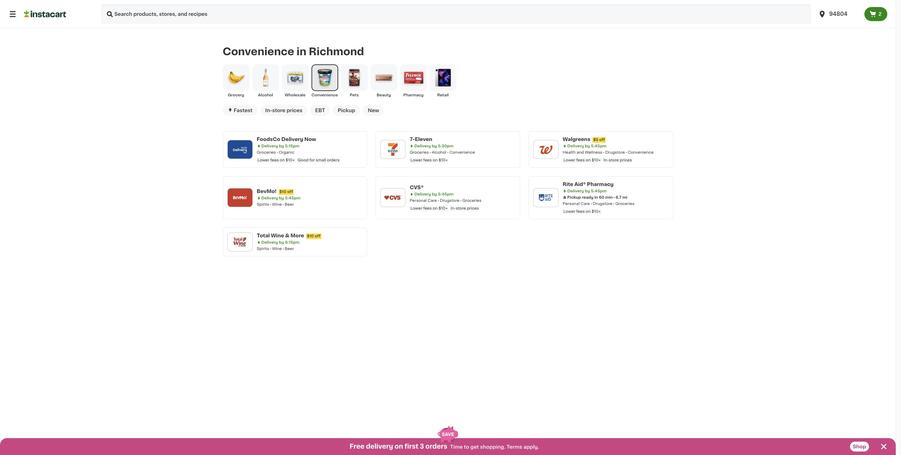 Task type: vqa. For each thing, say whether or not it's contained in the screenshot.
Groceries Lower
yes



Task type: describe. For each thing, give the bounding box(es) containing it.
total
[[257, 233, 270, 238]]

pharmacy inside button
[[403, 93, 424, 97]]

7-
[[410, 137, 415, 142]]

beauty button
[[371, 64, 397, 98]]

60
[[599, 196, 605, 200]]

alcohol inside button
[[258, 93, 273, 97]]

wine for wine
[[272, 247, 282, 251]]

first
[[405, 444, 419, 450]]

delivery for bevmo! logo
[[261, 196, 278, 200]]

prices inside button
[[287, 108, 303, 113]]

rite aid® pharmacy logo image
[[537, 189, 555, 207]]

health and wellness drugstore convenience
[[563, 151, 654, 155]]

off inside 'total wine & more $10 off'
[[315, 234, 321, 238]]

spirits wine beer for total
[[257, 247, 294, 251]]

delivery by 5:15pm
[[261, 144, 300, 148]]

cvs® logo image
[[384, 189, 402, 207]]

free delivery on first 3 orders time to get shopping. terms apply.
[[350, 444, 539, 450]]

lower down 7-
[[411, 158, 423, 162]]

delivery by 6:15pm
[[261, 241, 300, 245]]

walgreens $5 off
[[563, 137, 605, 142]]

by for the 7-eleven logo
[[432, 144, 437, 148]]

by for cvs® logo
[[432, 193, 437, 196]]

1 horizontal spatial in
[[595, 196, 598, 200]]

7-eleven
[[410, 137, 433, 142]]

lower down pickup ready in 60 min
[[564, 210, 576, 214]]

1 horizontal spatial lower fees on $10+
[[564, 210, 601, 214]]

0 horizontal spatial personal care drugstore groceries
[[410, 199, 482, 203]]

ready
[[582, 196, 594, 200]]

pets
[[350, 93, 359, 97]]

delivery by 5:45pm for personal care drugstore groceries
[[415, 193, 454, 196]]

wholesale
[[285, 93, 306, 97]]

delivery
[[366, 444, 393, 450]]

min
[[606, 196, 613, 200]]

get
[[471, 445, 479, 450]]

2
[[879, 12, 882, 17]]

6:15pm
[[285, 241, 300, 245]]

beauty
[[377, 93, 391, 97]]

terms
[[507, 445, 523, 450]]

fees down delivery by 5:30pm
[[423, 158, 432, 162]]

6.7
[[616, 196, 622, 200]]

convenience inside button
[[312, 93, 338, 97]]

and
[[577, 151, 584, 155]]

5:45pm for groceries
[[438, 193, 454, 196]]

bevmo! logo image
[[231, 189, 249, 207]]

spirits for total wine & more
[[257, 247, 269, 251]]

pharmacy button
[[400, 64, 427, 98]]

organic
[[279, 151, 294, 155]]

delivery by 5:45pm for health and wellness drugstore convenience
[[568, 144, 607, 148]]

more
[[291, 233, 304, 238]]

aid®
[[575, 182, 586, 187]]

fastest
[[234, 108, 253, 113]]

delivery up 5:15pm
[[282, 137, 303, 142]]

bevmo!
[[257, 189, 277, 194]]

retail button
[[430, 64, 457, 98]]

cvs®
[[410, 185, 424, 190]]

0 horizontal spatial care
[[428, 199, 437, 203]]

pickup for pickup ready in 60 min
[[568, 196, 581, 200]]

in-store prices button
[[260, 105, 308, 116]]

shop
[[853, 445, 867, 450]]

eleven
[[415, 137, 433, 142]]

retail
[[437, 93, 449, 97]]

off for bevmo!
[[287, 190, 293, 194]]

by for walgreens logo
[[585, 144, 590, 148]]

instacart logo image
[[24, 10, 66, 18]]

beer for &
[[285, 247, 294, 251]]

by for 'total wine & more logo'
[[279, 241, 284, 245]]

0 vertical spatial in
[[297, 47, 307, 57]]

delivery by 5:45pm for spirits wine beer
[[261, 196, 301, 200]]

0 vertical spatial lower fees on $10+
[[411, 158, 448, 162]]

wine for $10
[[272, 203, 282, 207]]

ebt button
[[310, 105, 330, 116]]

for
[[310, 158, 315, 162]]

prices for health and wellness drugstore convenience
[[620, 158, 632, 162]]

delivery for cvs® logo
[[415, 193, 431, 196]]

wholesale button
[[282, 64, 309, 98]]

walgreens logo image
[[537, 140, 555, 159]]

&
[[285, 233, 290, 238]]

fastest button
[[223, 105, 258, 116]]

by for bevmo! logo
[[279, 196, 284, 200]]

$5
[[594, 138, 599, 142]]

pets button
[[341, 64, 368, 98]]

bevmo! $10 off
[[257, 189, 293, 194]]

pickup for pickup
[[338, 108, 355, 113]]

walgreens
[[563, 137, 591, 142]]

in- for health and wellness drugstore convenience
[[604, 158, 609, 162]]

groceries organic
[[257, 151, 294, 155]]

$10+ for groceries
[[286, 158, 295, 162]]

2 94804 button from the left
[[818, 4, 861, 24]]

convenience in richmond
[[223, 47, 364, 57]]

lower fees on $10+ good for small orders
[[258, 158, 340, 162]]

5:45pm for convenience
[[591, 144, 607, 148]]

total wine & more logo image
[[231, 233, 249, 251]]

alcohol button
[[252, 64, 279, 98]]

by for the foodsco delivery now logo
[[279, 144, 284, 148]]

save image
[[438, 427, 458, 443]]

in-store prices
[[265, 108, 303, 113]]

delivery for rite aid® pharmacy logo
[[568, 189, 584, 193]]

wellness
[[585, 151, 603, 155]]

store for personal care drugstore groceries
[[456, 207, 466, 211]]

richmond
[[309, 47, 364, 57]]

grocery button
[[223, 64, 249, 98]]

94804
[[830, 11, 848, 17]]

0 horizontal spatial personal
[[410, 199, 427, 203]]

$10+ for personal care
[[439, 207, 448, 211]]

to
[[464, 445, 469, 450]]

5:15pm
[[285, 144, 300, 148]]

fees for health and wellness
[[577, 158, 585, 162]]



Task type: locate. For each thing, give the bounding box(es) containing it.
alcohol
[[258, 93, 273, 97], [432, 151, 447, 155]]

$10+
[[286, 158, 295, 162], [439, 158, 448, 162], [592, 158, 601, 162], [439, 207, 448, 211], [592, 210, 601, 214]]

lower fees on $10+ down ready at the right top of page
[[564, 210, 601, 214]]

foodsco delivery now logo image
[[231, 140, 249, 159]]

2 spirits from the top
[[257, 247, 269, 251]]

Search field
[[101, 4, 811, 24]]

0 horizontal spatial pickup
[[338, 108, 355, 113]]

1 vertical spatial orders
[[426, 444, 448, 450]]

1 vertical spatial spirits wine beer
[[257, 247, 294, 251]]

off right $5
[[600, 138, 605, 142]]

grocery
[[228, 93, 244, 97]]

pickup down pets
[[338, 108, 355, 113]]

5:45pm
[[591, 144, 607, 148], [591, 189, 607, 193], [438, 193, 454, 196], [285, 196, 301, 200]]

1 vertical spatial prices
[[620, 158, 632, 162]]

lower fees on $10+
[[411, 158, 448, 162], [564, 210, 601, 214]]

fees down groceries organic
[[270, 158, 279, 162]]

$10+ for health and wellness
[[592, 158, 601, 162]]

0 horizontal spatial orders
[[327, 158, 340, 162]]

shop button
[[850, 442, 869, 452]]

94804 button
[[814, 4, 865, 24], [818, 4, 861, 24]]

beer down 6:15pm
[[285, 247, 294, 251]]

delivery by 5:45pm
[[568, 144, 607, 148], [568, 189, 607, 193], [415, 193, 454, 196], [261, 196, 301, 200]]

2 vertical spatial in-
[[451, 207, 456, 211]]

0 vertical spatial lower fees on $10+ in-store prices
[[564, 158, 632, 162]]

shopping.
[[480, 445, 506, 450]]

2 horizontal spatial off
[[600, 138, 605, 142]]

fees down 'cvs®'
[[423, 207, 432, 211]]

time
[[450, 445, 463, 450]]

personal care drugstore groceries down 'cvs®'
[[410, 199, 482, 203]]

2 beer from the top
[[285, 247, 294, 251]]

0 vertical spatial pickup
[[338, 108, 355, 113]]

convenience in richmond main content
[[0, 28, 896, 456]]

total wine & more $10 off
[[257, 233, 321, 238]]

1 vertical spatial in
[[595, 196, 598, 200]]

1 vertical spatial store
[[609, 158, 619, 162]]

0 vertical spatial pharmacy
[[403, 93, 424, 97]]

delivery by 5:45pm down 'cvs®'
[[415, 193, 454, 196]]

orders right 3 at bottom left
[[426, 444, 448, 450]]

2 horizontal spatial prices
[[620, 158, 632, 162]]

personal care drugstore groceries
[[410, 199, 482, 203], [563, 202, 635, 206]]

delivery down foodsco
[[261, 144, 278, 148]]

lower fees on $10+ in-store prices down 'cvs®'
[[411, 207, 479, 211]]

spirits down total
[[257, 247, 269, 251]]

new
[[368, 108, 379, 113]]

0 horizontal spatial off
[[287, 190, 293, 194]]

personal
[[410, 199, 427, 203], [563, 202, 580, 206]]

good
[[298, 158, 309, 162]]

1 vertical spatial spirits
[[257, 247, 269, 251]]

mi
[[623, 196, 628, 200]]

lower down 'cvs®'
[[411, 207, 423, 211]]

personal care drugstore groceries down 60
[[563, 202, 635, 206]]

0 vertical spatial spirits wine beer
[[257, 203, 294, 207]]

2 horizontal spatial store
[[609, 158, 619, 162]]

1 vertical spatial beer
[[285, 247, 294, 251]]

lower fees on $10+ in-store prices for wellness
[[564, 158, 632, 162]]

0 horizontal spatial alcohol
[[258, 93, 273, 97]]

delivery down bevmo!
[[261, 196, 278, 200]]

0 horizontal spatial lower fees on $10+
[[411, 158, 448, 162]]

store for health and wellness drugstore convenience
[[609, 158, 619, 162]]

fees down ready at the right top of page
[[577, 210, 585, 214]]

wine down delivery by 6:15pm
[[272, 247, 282, 251]]

pickup inside 'button'
[[338, 108, 355, 113]]

1 94804 button from the left
[[814, 4, 865, 24]]

None search field
[[101, 4, 811, 24]]

0 vertical spatial prices
[[287, 108, 303, 113]]

delivery
[[282, 137, 303, 142], [261, 144, 278, 148], [415, 144, 431, 148], [568, 144, 584, 148], [568, 189, 584, 193], [415, 193, 431, 196], [261, 196, 278, 200], [261, 241, 278, 245]]

lower fees on $10+ down delivery by 5:30pm
[[411, 158, 448, 162]]

pharmacy
[[403, 93, 424, 97], [587, 182, 614, 187]]

groceries alcohol convenience
[[410, 151, 475, 155]]

convenience
[[223, 47, 294, 57], [312, 93, 338, 97], [450, 151, 475, 155], [628, 151, 654, 155]]

off inside bevmo! $10 off
[[287, 190, 293, 194]]

1 vertical spatial alcohol
[[432, 151, 447, 155]]

delivery for the 7-eleven logo
[[415, 144, 431, 148]]

1 vertical spatial in-
[[604, 158, 609, 162]]

wine down bevmo! $10 off
[[272, 203, 282, 207]]

1 horizontal spatial alcohol
[[432, 151, 447, 155]]

0 horizontal spatial store
[[272, 108, 286, 113]]

close image
[[880, 443, 888, 451]]

foodsco
[[257, 137, 280, 142]]

1 vertical spatial pickup
[[568, 196, 581, 200]]

in- inside button
[[265, 108, 272, 113]]

in up wholesale button
[[297, 47, 307, 57]]

fees for groceries
[[270, 158, 279, 162]]

5:30pm
[[438, 144, 454, 148]]

1 beer from the top
[[285, 203, 294, 207]]

2 vertical spatial wine
[[272, 247, 282, 251]]

on
[[280, 158, 285, 162], [433, 158, 438, 162], [586, 158, 591, 162], [433, 207, 438, 211], [586, 210, 591, 214], [395, 444, 403, 450]]

rite
[[563, 182, 574, 187]]

pharmacy right beauty
[[403, 93, 424, 97]]

1 vertical spatial wine
[[271, 233, 284, 238]]

$10 inside 'total wine & more $10 off'
[[307, 234, 314, 238]]

convenience button
[[311, 64, 338, 98]]

1 vertical spatial pharmacy
[[587, 182, 614, 187]]

lower fees on $10+ in-store prices down wellness
[[564, 158, 632, 162]]

1 horizontal spatial orders
[[426, 444, 448, 450]]

delivery by 5:30pm
[[415, 144, 454, 148]]

$10 right more at the left of the page
[[307, 234, 314, 238]]

lower down health
[[564, 158, 576, 162]]

store inside button
[[272, 108, 286, 113]]

delivery down eleven
[[415, 144, 431, 148]]

1 horizontal spatial personal
[[563, 202, 580, 206]]

0 horizontal spatial lower fees on $10+ in-store prices
[[411, 207, 479, 211]]

pickup
[[338, 108, 355, 113], [568, 196, 581, 200]]

6.7 mi
[[616, 196, 628, 200]]

spirits for bevmo!
[[257, 203, 269, 207]]

wine
[[272, 203, 282, 207], [271, 233, 284, 238], [272, 247, 282, 251]]

spirits
[[257, 203, 269, 207], [257, 247, 269, 251]]

off right more at the left of the page
[[315, 234, 321, 238]]

lower fees on $10+ in-store prices for drugstore
[[411, 207, 479, 211]]

0 vertical spatial $10
[[280, 190, 286, 194]]

delivery by 5:45pm up ready at the right top of page
[[568, 189, 607, 193]]

0 vertical spatial spirits
[[257, 203, 269, 207]]

alcohol up in-store prices button
[[258, 93, 273, 97]]

now
[[305, 137, 316, 142]]

1 horizontal spatial $10
[[307, 234, 314, 238]]

orders right small
[[327, 158, 340, 162]]

foodsco delivery now
[[257, 137, 316, 142]]

in-
[[265, 108, 272, 113], [604, 158, 609, 162], [451, 207, 456, 211]]

in left 60
[[595, 196, 598, 200]]

0 vertical spatial beer
[[285, 203, 294, 207]]

beer for off
[[285, 203, 294, 207]]

delivery for 'total wine & more logo'
[[261, 241, 278, 245]]

beer
[[285, 203, 294, 207], [285, 247, 294, 251]]

delivery down 'cvs®'
[[415, 193, 431, 196]]

1 vertical spatial lower fees on $10+
[[564, 210, 601, 214]]

pickup ready in 60 min
[[568, 196, 613, 200]]

prices for personal care drugstore groceries
[[467, 207, 479, 211]]

delivery down walgreens
[[568, 144, 584, 148]]

off for walgreens
[[600, 138, 605, 142]]

delivery for walgreens logo
[[568, 144, 584, 148]]

2 vertical spatial off
[[315, 234, 321, 238]]

lower down groceries organic
[[258, 158, 269, 162]]

lower for personal care
[[411, 207, 423, 211]]

off
[[600, 138, 605, 142], [287, 190, 293, 194], [315, 234, 321, 238]]

1 vertical spatial lower fees on $10+ in-store prices
[[411, 207, 479, 211]]

2 spirits wine beer from the top
[[257, 247, 294, 251]]

0 vertical spatial in-
[[265, 108, 272, 113]]

groceries
[[257, 151, 276, 155], [410, 151, 429, 155], [463, 199, 482, 203], [616, 202, 635, 206]]

1 vertical spatial $10
[[307, 234, 314, 238]]

lower for health and wellness
[[564, 158, 576, 162]]

1 horizontal spatial pickup
[[568, 196, 581, 200]]

2 vertical spatial prices
[[467, 207, 479, 211]]

lower for groceries
[[258, 158, 269, 162]]

1 horizontal spatial prices
[[467, 207, 479, 211]]

1 horizontal spatial personal care drugstore groceries
[[563, 202, 635, 206]]

$10
[[280, 190, 286, 194], [307, 234, 314, 238]]

$10 right bevmo!
[[280, 190, 286, 194]]

delivery down total
[[261, 241, 278, 245]]

2 vertical spatial store
[[456, 207, 466, 211]]

1 horizontal spatial in-
[[451, 207, 456, 211]]

pickup left ready at the right top of page
[[568, 196, 581, 200]]

delivery for the foodsco delivery now logo
[[261, 144, 278, 148]]

in
[[297, 47, 307, 57], [595, 196, 598, 200]]

5:45pm for beer
[[285, 196, 301, 200]]

1 spirits from the top
[[257, 203, 269, 207]]

ebt
[[315, 108, 325, 113]]

off right bevmo!
[[287, 190, 293, 194]]

0 vertical spatial alcohol
[[258, 93, 273, 97]]

spirits down bevmo!
[[257, 203, 269, 207]]

off inside the walgreens $5 off
[[600, 138, 605, 142]]

lower
[[258, 158, 269, 162], [411, 158, 423, 162], [564, 158, 576, 162], [411, 207, 423, 211], [564, 210, 576, 214]]

fees
[[270, 158, 279, 162], [423, 158, 432, 162], [577, 158, 585, 162], [423, 207, 432, 211], [577, 210, 585, 214]]

alcohol down delivery by 5:30pm
[[432, 151, 447, 155]]

fees down and
[[577, 158, 585, 162]]

spirits wine beer
[[257, 203, 294, 207], [257, 247, 294, 251]]

delivery by 5:45pm down bevmo! $10 off
[[261, 196, 301, 200]]

delivery down aid®
[[568, 189, 584, 193]]

2 button
[[865, 7, 888, 21]]

small
[[316, 158, 326, 162]]

1 horizontal spatial pharmacy
[[587, 182, 614, 187]]

store
[[272, 108, 286, 113], [609, 158, 619, 162], [456, 207, 466, 211]]

personal down rite
[[563, 202, 580, 206]]

2 horizontal spatial in-
[[604, 158, 609, 162]]

spirits wine beer down bevmo! $10 off
[[257, 203, 294, 207]]

free
[[350, 444, 365, 450]]

1 horizontal spatial store
[[456, 207, 466, 211]]

spirits wine beer for bevmo!
[[257, 203, 294, 207]]

0 horizontal spatial in-
[[265, 108, 272, 113]]

pickup button
[[333, 105, 360, 116]]

1 horizontal spatial lower fees on $10+ in-store prices
[[564, 158, 632, 162]]

7-eleven logo image
[[384, 140, 402, 159]]

personal down 'cvs®'
[[410, 199, 427, 203]]

by for rite aid® pharmacy logo
[[585, 189, 590, 193]]

0 vertical spatial store
[[272, 108, 286, 113]]

beer down bevmo! $10 off
[[285, 203, 294, 207]]

0 vertical spatial orders
[[327, 158, 340, 162]]

apply.
[[524, 445, 539, 450]]

1 horizontal spatial off
[[315, 234, 321, 238]]

orders
[[327, 158, 340, 162], [426, 444, 448, 450]]

in- for personal care drugstore groceries
[[451, 207, 456, 211]]

$10 inside bevmo! $10 off
[[280, 190, 286, 194]]

0 horizontal spatial pharmacy
[[403, 93, 424, 97]]

care
[[428, 199, 437, 203], [581, 202, 590, 206]]

0 vertical spatial off
[[600, 138, 605, 142]]

0 horizontal spatial $10
[[280, 190, 286, 194]]

drugstore
[[606, 151, 625, 155], [440, 199, 460, 203], [593, 202, 613, 206]]

rite aid® pharmacy
[[563, 182, 614, 187]]

delivery by 5:45pm down the walgreens $5 off
[[568, 144, 607, 148]]

fees for personal care
[[423, 207, 432, 211]]

0 horizontal spatial in
[[297, 47, 307, 57]]

pharmacy up 60
[[587, 182, 614, 187]]

0 horizontal spatial prices
[[287, 108, 303, 113]]

health
[[563, 151, 576, 155]]

new button
[[363, 105, 384, 116]]

1 vertical spatial off
[[287, 190, 293, 194]]

3
[[420, 444, 424, 450]]

1 spirits wine beer from the top
[[257, 203, 294, 207]]

spirits wine beer down delivery by 6:15pm
[[257, 247, 294, 251]]

by
[[279, 144, 284, 148], [432, 144, 437, 148], [585, 144, 590, 148], [585, 189, 590, 193], [432, 193, 437, 196], [279, 196, 284, 200], [279, 241, 284, 245]]

0 vertical spatial wine
[[272, 203, 282, 207]]

wine up delivery by 6:15pm
[[271, 233, 284, 238]]

1 horizontal spatial care
[[581, 202, 590, 206]]



